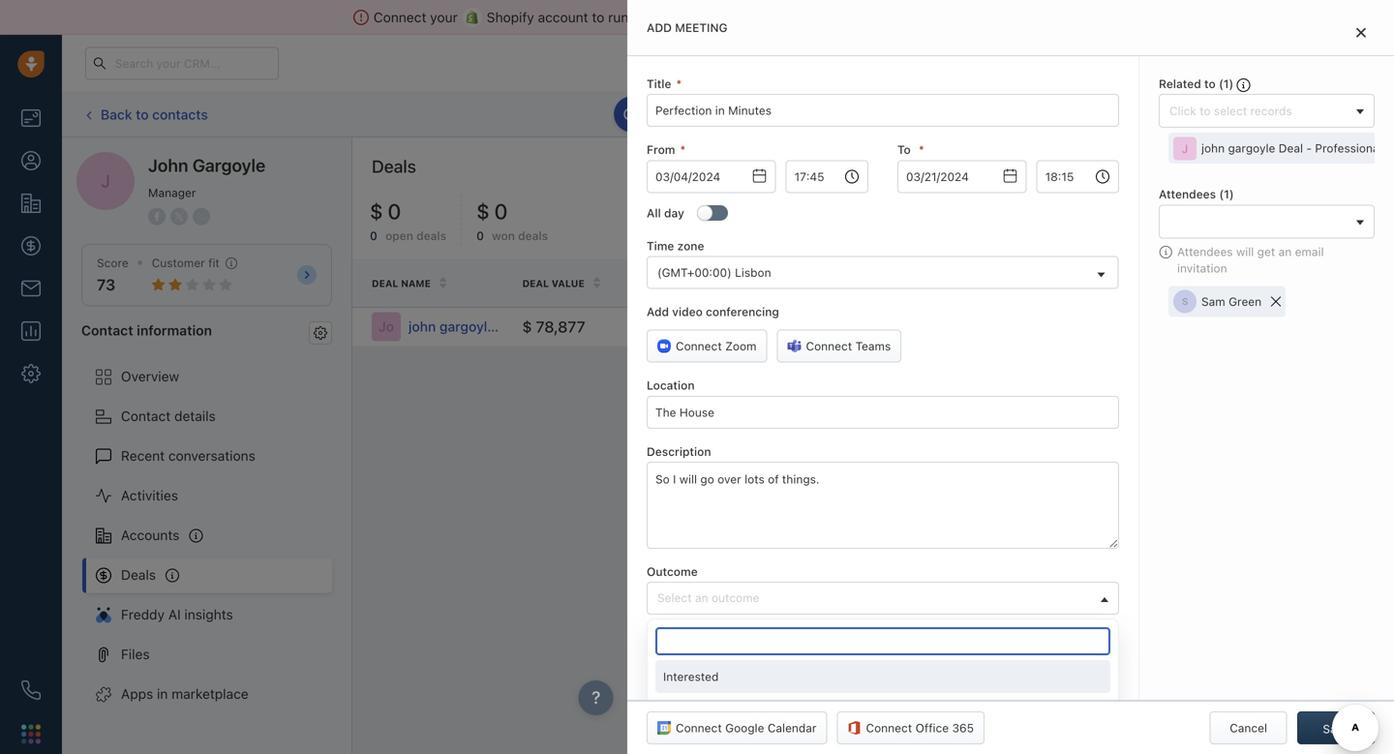 Task type: describe. For each thing, give the bounding box(es) containing it.
attendees ( 1 )
[[1159, 188, 1234, 201]]

john gargoyle
[[148, 155, 266, 176]]

contact information
[[81, 322, 212, 338]]

sales activities button up j on the top right of the page
[[1061, 98, 1211, 131]]

connect zoom
[[676, 340, 757, 353]]

zone
[[678, 239, 704, 253]]

phone element
[[12, 671, 50, 710]]

shopify
[[487, 9, 534, 25]]

send email image
[[1213, 57, 1227, 70]]

1 vertical spatial deals
[[121, 567, 156, 583]]

deal inside 'tab panel'
[[1279, 142, 1303, 155]]

updates
[[642, 107, 688, 121]]

add down professional
[[1316, 167, 1338, 180]]

connect for connect google calendar
[[676, 721, 722, 735]]

21
[[965, 57, 976, 69]]

to right call
[[776, 107, 787, 121]]

connect teams
[[806, 340, 891, 353]]

mng settings image
[[314, 326, 327, 340]]

add up gargoyle
[[1240, 108, 1262, 121]]

apps
[[121, 686, 153, 702]]

$ for $ 0 0 open deals
[[370, 199, 383, 224]]

john
[[148, 155, 188, 176]]

0 vertical spatial add deal button
[[1211, 98, 1298, 131]]

add left video
[[647, 305, 669, 319]]

to for back to contacts
[[136, 106, 149, 122]]

73 button
[[97, 276, 115, 294]]

explore plans
[[1039, 56, 1115, 70]]

1 your from the left
[[430, 9, 458, 25]]

Start typing the details about the meeting... text field
[[647, 462, 1119, 549]]

0 left the "won"
[[477, 229, 484, 243]]

lisbon
[[735, 266, 771, 279]]

add
[[888, 322, 908, 336]]

call button
[[717, 98, 776, 131]]

the
[[882, 9, 902, 25]]

manager
[[148, 186, 196, 199]]

cancel
[[1230, 721, 1268, 735]]

ai
[[168, 607, 181, 623]]

an inside attendees will get an email invitation
[[1279, 245, 1292, 258]]

1 vertical spatial 1
[[1224, 77, 1229, 91]]

zoom
[[725, 340, 757, 353]]

expected close date
[[1003, 278, 1121, 289]]

refresh.
[[790, 107, 833, 121]]

calendar
[[768, 721, 817, 735]]

select an outcome
[[658, 591, 760, 605]]

title
[[647, 77, 672, 91]]

select an outcome button
[[647, 582, 1119, 615]]

from
[[647, 143, 675, 157]]

expected
[[1003, 278, 1057, 289]]

score
[[97, 256, 129, 270]]

your
[[876, 57, 899, 69]]

0 vertical spatial in
[[952, 57, 961, 69]]

1 inside '1' link
[[1267, 50, 1272, 62]]

(gmt+00:00)
[[658, 266, 732, 279]]

freddy
[[121, 607, 165, 623]]

-- text field for from
[[647, 160, 776, 193]]

get
[[1258, 245, 1276, 258]]

add video conferencing
[[647, 305, 779, 319]]

gargoyle
[[193, 155, 266, 176]]

information
[[137, 322, 212, 338]]

add down "select"
[[664, 631, 685, 645]]

available.
[[691, 107, 743, 121]]

time zone
[[647, 239, 704, 253]]

customer
[[152, 256, 205, 270]]

google
[[725, 721, 764, 735]]

insights
[[184, 607, 233, 623]]

discovery
[[683, 320, 737, 334]]

freddy ai insights
[[121, 607, 233, 623]]

support
[[796, 9, 845, 25]]

Title text field
[[647, 94, 1119, 127]]

sales,
[[664, 9, 700, 25]]

j
[[1182, 142, 1189, 155]]

-
[[1307, 142, 1312, 155]]

all
[[647, 206, 661, 220]]

1 horizontal spatial add deal
[[1316, 167, 1364, 180]]

deal for deal value
[[522, 278, 549, 289]]

value
[[552, 278, 585, 289]]

close image
[[1357, 27, 1366, 38]]

call
[[746, 108, 766, 122]]

won
[[492, 229, 515, 243]]

tab panel containing add meeting
[[628, 0, 1394, 754]]

0 left open
[[370, 229, 377, 243]]

accounts
[[121, 527, 180, 543]]

(gmt+00:00) lisbon link
[[648, 257, 1118, 288]]

Search your CRM... text field
[[85, 47, 279, 80]]

meeting for add meeting notes
[[689, 631, 733, 645]]

email
[[667, 108, 696, 122]]

john gargoyle deal - professional se
[[1202, 142, 1394, 155]]

score 73
[[97, 256, 129, 294]]

account
[[538, 9, 588, 25]]

1 ( from the top
[[1219, 77, 1224, 91]]

related for related to ( 1 )
[[1159, 77, 1201, 91]]

explore
[[1039, 56, 1081, 70]]

crm.
[[905, 9, 939, 25]]

0 vertical spatial deals
[[372, 156, 416, 177]]

connect google calendar button
[[647, 712, 827, 745]]

connect office 365
[[866, 721, 974, 735]]

to
[[898, 143, 911, 157]]

office
[[916, 721, 949, 735]]

deal for deal stage
[[683, 278, 709, 289]]

all day
[[647, 206, 684, 220]]

connect for connect office 365
[[866, 721, 912, 735]]

updates available. click to refresh. link
[[614, 96, 842, 132]]

time
[[647, 239, 674, 253]]

2 vertical spatial 1
[[1224, 188, 1230, 201]]



Task type: vqa. For each thing, say whether or not it's contained in the screenshot.
CUSTOMIZE to the bottom
no



Task type: locate. For each thing, give the bounding box(es) containing it.
contact for contact information
[[81, 322, 133, 338]]

2 your from the left
[[632, 9, 660, 25]]

1 link
[[1246, 47, 1279, 80]]

add
[[647, 21, 672, 34], [1240, 108, 1262, 121], [1316, 167, 1338, 180], [647, 305, 669, 319], [664, 631, 685, 645]]

deal left value
[[522, 278, 549, 289]]

deals inside $ 0 0 open deals
[[417, 229, 447, 243]]

connect zoom button
[[647, 330, 767, 363]]

attendees for attendees ( 1 )
[[1159, 188, 1216, 201]]

1 vertical spatial contact
[[121, 408, 171, 424]]

1 ) from the top
[[1229, 77, 1234, 91]]

to down the send email image
[[1205, 77, 1216, 91]]

1 down john
[[1224, 188, 1230, 201]]

conversations
[[168, 448, 255, 464]]

from
[[849, 9, 878, 25]]

Location text field
[[647, 396, 1119, 429]]

2 horizontal spatial $
[[522, 317, 532, 336]]

recent conversations
[[121, 448, 255, 464]]

add right run
[[647, 21, 672, 34]]

sam green
[[1202, 295, 1262, 308]]

connect office 365 button
[[837, 712, 985, 745]]

(gmt+00:00) lisbon
[[658, 266, 771, 279]]

deal down professional
[[1341, 167, 1364, 180]]

add meeting
[[647, 21, 728, 34]]

deal up john gargoyle deal - professional se
[[1265, 108, 1288, 121]]

conferencing
[[706, 305, 779, 319]]

save
[[1323, 722, 1349, 736]]

) left '1' link on the right top of the page
[[1229, 77, 1234, 91]]

related to ( 1 )
[[1159, 77, 1237, 91]]

0 vertical spatial related
[[1159, 77, 1201, 91]]

interested option
[[656, 661, 1111, 693]]

back
[[101, 106, 132, 122]]

deal for deal name
[[372, 278, 398, 289]]

1 vertical spatial add deal button
[[1287, 157, 1375, 190]]

1 vertical spatial attendees
[[1178, 245, 1233, 258]]

invitation
[[1178, 261, 1228, 275]]

to
[[592, 9, 605, 25], [1205, 77, 1216, 91], [136, 106, 149, 122], [776, 107, 787, 121], [873, 322, 884, 336]]

to inside 'tab panel'
[[1205, 77, 1216, 91]]

0 vertical spatial add deal
[[1240, 108, 1288, 121]]

0 vertical spatial 1
[[1267, 50, 1272, 62]]

customer fit
[[152, 256, 220, 270]]

$ inside $ 0 0 won deals
[[477, 199, 490, 224]]

deal name
[[372, 278, 431, 289]]

your trial ends in 21 days
[[876, 57, 1003, 69]]

1 vertical spatial meeting
[[689, 631, 733, 645]]

open
[[385, 229, 413, 243]]

freshworks switcher image
[[21, 725, 41, 744]]

1 vertical spatial deal
[[1341, 167, 1364, 180]]

deals for $ 0 0 open deals
[[417, 229, 447, 243]]

save button
[[1298, 712, 1375, 745]]

sam
[[1202, 295, 1226, 308]]

0 horizontal spatial $
[[370, 199, 383, 224]]

deals up $ 0 0 open deals
[[372, 156, 416, 177]]

1 horizontal spatial your
[[632, 9, 660, 25]]

and
[[769, 9, 793, 25]]

contact up recent
[[121, 408, 171, 424]]

to for related to ( 1 )
[[1205, 77, 1216, 91]]

deal stage
[[683, 278, 745, 289]]

attendees up invitation
[[1178, 245, 1233, 258]]

( down john
[[1220, 188, 1224, 201]]

None text field
[[786, 160, 869, 193]]

attendees will get an email invitation
[[1178, 245, 1324, 275]]

1 down the send email image
[[1224, 77, 1229, 91]]

deal value
[[522, 278, 585, 289]]

0 horizontal spatial -- text field
[[647, 160, 776, 193]]

add deal button down professional
[[1287, 157, 1375, 190]]

deals up freddy
[[121, 567, 156, 583]]

connect your
[[374, 9, 458, 25]]

1 vertical spatial click
[[843, 322, 870, 336]]

0 horizontal spatial add deal
[[1240, 108, 1288, 121]]

add deal up gargoyle
[[1240, 108, 1288, 121]]

1
[[1267, 50, 1272, 62], [1224, 77, 1229, 91], [1224, 188, 1230, 201]]

contact
[[1212, 277, 1260, 288]]

0 horizontal spatial an
[[695, 591, 708, 605]]

deal up video
[[683, 278, 709, 289]]

meeting inside add meeting notes link
[[689, 631, 733, 645]]

0 horizontal spatial your
[[430, 9, 458, 25]]

contact down 73
[[81, 322, 133, 338]]

0
[[388, 199, 401, 224], [494, 199, 508, 224], [370, 229, 377, 243], [477, 229, 484, 243]]

back to contacts link
[[81, 100, 209, 130]]

deals right open
[[417, 229, 447, 243]]

1 vertical spatial )
[[1230, 188, 1234, 201]]

in right apps
[[157, 686, 168, 702]]

0 vertical spatial contact
[[81, 322, 133, 338]]

1 horizontal spatial deals
[[372, 156, 416, 177]]

files
[[121, 646, 150, 662]]

connect
[[374, 9, 427, 25], [676, 340, 722, 353], [806, 340, 852, 353], [676, 721, 722, 735], [866, 721, 912, 735]]

0 horizontal spatial deals
[[121, 567, 156, 583]]

0 horizontal spatial deal
[[1265, 108, 1288, 121]]

1 deals from the left
[[417, 229, 447, 243]]

attendees inside attendees will get an email invitation
[[1178, 245, 1233, 258]]

days
[[979, 57, 1003, 69]]

0 vertical spatial )
[[1229, 77, 1234, 91]]

an right "select"
[[695, 591, 708, 605]]

an inside select an outcome dropdown button
[[695, 591, 708, 605]]

click to add
[[843, 322, 908, 336]]

connect for connect zoom
[[676, 340, 722, 353]]

related up activities
[[1159, 77, 1201, 91]]

( down the send email image
[[1219, 77, 1224, 91]]

gargoyle
[[1228, 142, 1276, 155]]

deals
[[417, 229, 447, 243], [518, 229, 548, 243]]

$ inside $ 0 0 open deals
[[370, 199, 383, 224]]

1 horizontal spatial deals
[[518, 229, 548, 243]]

interested list box
[[656, 661, 1111, 754]]

1 horizontal spatial an
[[1279, 245, 1292, 258]]

-- text field for to
[[898, 160, 1027, 193]]

deals right the "won"
[[518, 229, 548, 243]]

0 vertical spatial (
[[1219, 77, 1224, 91]]

in left 21
[[952, 57, 961, 69]]

sales activities
[[1090, 108, 1172, 121]]

to left run
[[592, 9, 605, 25]]

email
[[1295, 245, 1324, 258]]

1 horizontal spatial deal
[[1341, 167, 1364, 180]]

connect teams button
[[777, 330, 902, 363]]

Click to select records search field
[[1165, 101, 1350, 121]]

to up "teams"
[[873, 322, 884, 336]]

2 deals from the left
[[518, 229, 548, 243]]

attendees down j on the top right of the page
[[1159, 188, 1216, 201]]

0 vertical spatial an
[[1279, 245, 1292, 258]]

2 -- text field from the left
[[898, 160, 1027, 193]]

0 up the "won"
[[494, 199, 508, 224]]

sales activities button down plans
[[1061, 98, 1201, 131]]

2 ) from the top
[[1230, 188, 1234, 201]]

$ up 'deal name'
[[370, 199, 383, 224]]

description
[[647, 445, 711, 458]]

to for click to add
[[873, 322, 884, 336]]

$ 78,877
[[522, 317, 585, 336]]

deals for $ 0 0 won deals
[[518, 229, 548, 243]]

deal
[[1265, 108, 1288, 121], [1341, 167, 1364, 180]]

outcome
[[647, 565, 698, 579]]

deal
[[1279, 142, 1303, 155], [372, 278, 398, 289], [522, 278, 549, 289], [683, 278, 709, 289]]

0 vertical spatial attendees
[[1159, 188, 1216, 201]]

name
[[401, 278, 431, 289]]

(
[[1219, 77, 1224, 91], [1220, 188, 1224, 201]]

marketplace
[[172, 686, 249, 702]]

0 vertical spatial meeting
[[675, 21, 728, 34]]

0 vertical spatial click
[[746, 107, 773, 121]]

an
[[1279, 245, 1292, 258], [695, 591, 708, 605]]

se
[[1386, 142, 1394, 155]]

contacts
[[152, 106, 208, 122]]

cancel button
[[1210, 712, 1288, 745]]

meeting
[[675, 21, 728, 34], [689, 631, 733, 645]]

apps in marketplace
[[121, 686, 249, 702]]

trial
[[902, 57, 922, 69]]

related contact
[[1164, 277, 1260, 288]]

dialog
[[628, 0, 1394, 754]]

-- text field up day
[[647, 160, 776, 193]]

1 vertical spatial related
[[1164, 277, 1209, 288]]

details
[[174, 408, 216, 424]]

1 vertical spatial in
[[157, 686, 168, 702]]

deal left the '-'
[[1279, 142, 1303, 155]]

1 -- text field from the left
[[647, 160, 776, 193]]

overview
[[121, 369, 179, 385]]

)
[[1229, 77, 1234, 91], [1230, 188, 1234, 201]]

add deal down professional
[[1316, 167, 1364, 180]]

attendees
[[1159, 188, 1216, 201], [1178, 245, 1233, 258]]

deal left name at the top left of page
[[372, 278, 398, 289]]

phone image
[[21, 681, 41, 700]]

$ 0 0 won deals
[[477, 199, 548, 243]]

$
[[370, 199, 383, 224], [477, 199, 490, 224], [522, 317, 532, 336]]

78,877
[[536, 317, 585, 336]]

dialog containing add meeting
[[628, 0, 1394, 754]]

day
[[664, 206, 684, 220]]

email button
[[638, 98, 707, 131]]

will
[[1237, 245, 1254, 258]]

None text field
[[1037, 160, 1119, 193]]

connect google calendar
[[676, 721, 817, 735]]

0 horizontal spatial in
[[157, 686, 168, 702]]

1 horizontal spatial $
[[477, 199, 490, 224]]

0 vertical spatial deal
[[1265, 108, 1288, 121]]

$ right $ 0 0 open deals
[[477, 199, 490, 224]]

1 vertical spatial add deal
[[1316, 167, 1364, 180]]

tab panel
[[628, 0, 1394, 754]]

sales activities button
[[1061, 98, 1211, 131], [1061, 98, 1201, 131]]

-- text field down to
[[898, 160, 1027, 193]]

1 horizontal spatial -- text field
[[898, 160, 1027, 193]]

connect for connect your
[[374, 9, 427, 25]]

related for related contact
[[1164, 277, 1209, 288]]

your right run
[[632, 9, 660, 25]]

marketing
[[703, 9, 766, 25]]

) down gargoyle
[[1230, 188, 1234, 201]]

contact for contact details
[[121, 408, 171, 424]]

related down invitation
[[1164, 277, 1209, 288]]

interested
[[663, 670, 719, 684]]

connect inside button
[[676, 721, 722, 735]]

related
[[1159, 77, 1201, 91], [1164, 277, 1209, 288]]

1 vertical spatial (
[[1220, 188, 1224, 201]]

your left shopify
[[430, 9, 458, 25]]

1 horizontal spatial in
[[952, 57, 961, 69]]

73
[[97, 276, 115, 294]]

2 ( from the top
[[1220, 188, 1224, 201]]

contact details
[[121, 408, 216, 424]]

1 horizontal spatial click
[[843, 322, 870, 336]]

attendees for attendees will get an email invitation
[[1178, 245, 1233, 258]]

1 right the send email image
[[1267, 50, 1272, 62]]

meeting for add meeting
[[675, 21, 728, 34]]

0 horizontal spatial click
[[746, 107, 773, 121]]

$ for $ 78,877
[[522, 317, 532, 336]]

select
[[658, 591, 692, 605]]

plans
[[1084, 56, 1115, 70]]

add deal button up gargoyle
[[1211, 98, 1298, 131]]

deals inside $ 0 0 won deals
[[518, 229, 548, 243]]

$ left 78,877
[[522, 317, 532, 336]]

to right back
[[136, 106, 149, 122]]

ends
[[925, 57, 949, 69]]

connect for connect teams
[[806, 340, 852, 353]]

None search field
[[656, 628, 1111, 656]]

your
[[430, 9, 458, 25], [632, 9, 660, 25]]

green
[[1229, 295, 1262, 308]]

fit
[[208, 256, 220, 270]]

$ for $ 0 0 won deals
[[477, 199, 490, 224]]

activities
[[121, 488, 178, 504]]

1 vertical spatial an
[[695, 591, 708, 605]]

products
[[843, 277, 899, 288]]

0 horizontal spatial deals
[[417, 229, 447, 243]]

0 up open
[[388, 199, 401, 224]]

deals
[[372, 156, 416, 177], [121, 567, 156, 583]]

-- text field
[[647, 160, 776, 193], [898, 160, 1027, 193]]

an right get
[[1279, 245, 1292, 258]]



